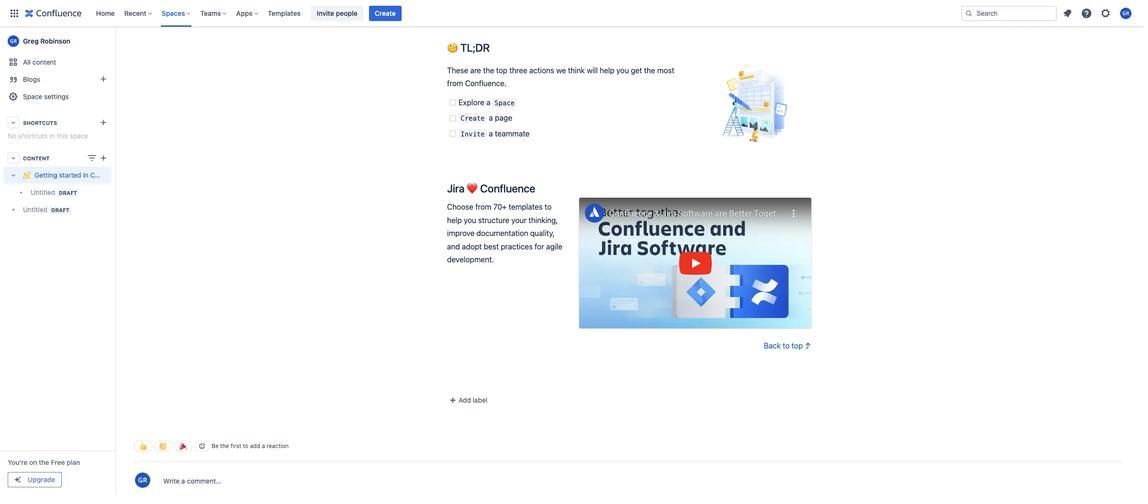 Task type: describe. For each thing, give the bounding box(es) containing it.
we
[[557, 66, 566, 75]]

getting started in confluence link
[[4, 167, 126, 184]]

1 vertical spatial top
[[792, 341, 804, 350]]

add label
[[459, 396, 488, 404]]

the right the are
[[483, 66, 495, 75]]

create link
[[369, 6, 402, 21]]

this
[[57, 132, 68, 140]]

home
[[96, 9, 115, 17]]

robinson
[[40, 37, 70, 45]]

explore
[[459, 98, 485, 107]]

70+
[[494, 203, 507, 211]]

banner containing home
[[0, 0, 1144, 27]]

page
[[495, 114, 513, 122]]

0 vertical spatial draft
[[59, 190, 77, 196]]

practices
[[501, 242, 533, 251]]

:thumbsup: image
[[139, 443, 147, 450]]

settings icon image
[[1101, 7, 1112, 19]]

create for create a page
[[461, 115, 485, 122]]

write a comment… button
[[159, 472, 1125, 491]]

explore a space
[[459, 98, 515, 107]]

these are the top three actions we think will help you get the most from confluence.
[[447, 66, 677, 88]]

collapse sidebar image
[[104, 32, 126, 51]]

greg robinson image
[[135, 473, 150, 488]]

teams
[[200, 9, 221, 17]]

back
[[764, 341, 781, 350]]

from inside choose from 70+ templates to help you structure your thinking, improve documentation quality, and adopt best practices for agile development.
[[476, 203, 492, 211]]

upgrade button
[[8, 473, 61, 487]]

home link
[[93, 6, 118, 21]]

copy image for 🧐 tl;dr
[[489, 42, 501, 53]]

🧐 tl;dr
[[447, 41, 490, 54]]

recent button
[[121, 6, 156, 21]]

a for page
[[489, 114, 493, 122]]

jira ❤️ confluence
[[447, 182, 536, 195]]

global element
[[6, 0, 960, 27]]

space
[[70, 132, 88, 140]]

spaces
[[162, 9, 185, 17]]

in for started
[[83, 171, 88, 179]]

three
[[510, 66, 528, 75]]

apps button
[[233, 6, 262, 21]]

write a comment…
[[163, 477, 221, 485]]

create for create
[[375, 9, 396, 17]]

0 horizontal spatial space
[[23, 92, 42, 101]]

1 vertical spatial untitled draft
[[23, 206, 70, 214]]

be
[[212, 443, 219, 450]]

0 horizontal spatial to
[[243, 443, 249, 450]]

change view image
[[86, 152, 98, 164]]

teammate
[[495, 129, 530, 138]]

a for comment…
[[182, 477, 185, 485]]

add
[[250, 443, 260, 450]]

apps
[[236, 9, 253, 17]]

label
[[473, 396, 488, 404]]

🧐
[[447, 41, 458, 54]]

tree item inside space element
[[4, 167, 126, 201]]

on
[[29, 458, 37, 467]]

add
[[459, 396, 471, 404]]

adopt
[[462, 242, 482, 251]]

quality,
[[531, 229, 555, 238]]

copy image for jira ❤️ confluence
[[535, 182, 546, 194]]

templates
[[509, 203, 543, 211]]

improve
[[447, 229, 475, 238]]

confluence.
[[465, 79, 507, 88]]

untitled for "tree item" containing getting started in confluence
[[31, 188, 55, 196]]

free
[[51, 458, 65, 467]]

a for space
[[487, 98, 491, 107]]

shortcuts
[[23, 120, 57, 126]]

Add label text field
[[446, 396, 520, 405]]

⤴
[[805, 341, 811, 350]]

these
[[447, 66, 469, 75]]

shortcuts button
[[4, 114, 111, 131]]

getting
[[34, 171, 57, 179]]

best
[[484, 242, 499, 251]]

started
[[59, 171, 81, 179]]

actions
[[530, 66, 555, 75]]

invite people
[[317, 9, 358, 17]]

for
[[535, 242, 545, 251]]

write
[[163, 477, 180, 485]]

no
[[8, 132, 16, 140]]

people
[[336, 9, 358, 17]]

your
[[512, 216, 527, 225]]

you inside these are the top three actions we think will help you get the most from confluence.
[[617, 66, 629, 75]]

upgrade
[[28, 476, 55, 484]]

from inside these are the top three actions we think will help you get the most from confluence.
[[447, 79, 463, 88]]

notification icon image
[[1062, 7, 1074, 19]]

structure
[[479, 216, 510, 225]]

and
[[447, 242, 460, 251]]

add shortcut image
[[98, 117, 109, 128]]

all
[[23, 58, 31, 66]]

most
[[658, 66, 675, 75]]

greg robinson
[[23, 37, 70, 45]]

first
[[231, 443, 241, 450]]



Task type: locate. For each thing, give the bounding box(es) containing it.
1 horizontal spatial to
[[545, 203, 552, 211]]

a right "add"
[[262, 443, 265, 450]]

space element
[[0, 27, 126, 495]]

1 vertical spatial you
[[464, 216, 477, 225]]

invite people button
[[311, 6, 363, 21]]

you inside choose from 70+ templates to help you structure your thinking, improve documentation quality, and adopt best practices for agile development.
[[464, 216, 477, 225]]

1 horizontal spatial space
[[495, 99, 515, 107]]

help icon image
[[1082, 7, 1093, 19]]

tl;dr
[[461, 41, 490, 54]]

back to top ⤴ link
[[764, 341, 811, 350]]

premium image
[[14, 476, 22, 484]]

0 horizontal spatial from
[[447, 79, 463, 88]]

settings
[[44, 92, 69, 101]]

confluence
[[90, 171, 126, 179], [480, 182, 536, 195]]

no shortcuts in this space
[[8, 132, 88, 140]]

draft down started
[[59, 190, 77, 196]]

1 vertical spatial create
[[461, 115, 485, 122]]

help down choose
[[447, 216, 462, 225]]

top left ⤴ in the bottom of the page
[[792, 341, 804, 350]]

to inside choose from 70+ templates to help you structure your thinking, improve documentation quality, and adopt best practices for agile development.
[[545, 203, 552, 211]]

to up the thinking,
[[545, 203, 552, 211]]

1 horizontal spatial help
[[600, 66, 615, 75]]

add reaction image
[[198, 443, 206, 450]]

confluence inside "tree item"
[[90, 171, 126, 179]]

:tada: image
[[180, 443, 187, 450], [180, 443, 187, 450]]

a
[[487, 98, 491, 107], [489, 114, 493, 122], [489, 129, 493, 138], [262, 443, 265, 450], [182, 477, 185, 485]]

0 vertical spatial invite
[[317, 9, 334, 17]]

documentation
[[477, 229, 529, 238]]

copy image up the templates
[[535, 182, 546, 194]]

a down create a page
[[489, 129, 493, 138]]

invite left people
[[317, 9, 334, 17]]

0 vertical spatial untitled
[[31, 188, 55, 196]]

untitled for tree on the left top of the page containing getting started in confluence
[[23, 206, 47, 214]]

0 vertical spatial confluence
[[90, 171, 126, 179]]

recent
[[124, 9, 146, 17]]

confluence image
[[25, 7, 82, 19], [25, 7, 82, 19]]

invite for people
[[317, 9, 334, 17]]

in right started
[[83, 171, 88, 179]]

1 horizontal spatial from
[[476, 203, 492, 211]]

are
[[471, 66, 481, 75]]

invite down create a page
[[461, 130, 485, 138]]

0 vertical spatial from
[[447, 79, 463, 88]]

1 vertical spatial confluence
[[480, 182, 536, 195]]

2 horizontal spatial to
[[783, 341, 790, 350]]

all content link
[[4, 54, 111, 71]]

1 horizontal spatial copy image
[[535, 182, 546, 194]]

untitled draft inside "tree item"
[[31, 188, 77, 196]]

create right people
[[375, 9, 396, 17]]

create a blog image
[[98, 73, 109, 85]]

space settings
[[23, 92, 69, 101]]

0 horizontal spatial help
[[447, 216, 462, 225]]

the right on
[[39, 458, 49, 467]]

help
[[600, 66, 615, 75], [447, 216, 462, 225]]

spaces button
[[159, 6, 195, 21]]

you up improve at the left top
[[464, 216, 477, 225]]

0 vertical spatial untitled draft
[[31, 188, 77, 196]]

invite for a
[[461, 130, 485, 138]]

greg robinson link
[[4, 32, 111, 51]]

think
[[568, 66, 585, 75]]

a inside button
[[182, 477, 185, 485]]

back to top ⤴
[[764, 341, 811, 350]]

top
[[496, 66, 508, 75], [792, 341, 804, 350]]

:clap: image
[[160, 443, 167, 450], [160, 443, 167, 450]]

create inside global element
[[375, 9, 396, 17]]

1 vertical spatial invite
[[461, 130, 485, 138]]

content
[[23, 155, 50, 161]]

draft
[[59, 190, 77, 196], [51, 207, 70, 213]]

in inside "tree item"
[[83, 171, 88, 179]]

a for teammate
[[489, 129, 493, 138]]

search image
[[966, 9, 973, 17]]

blogs link
[[4, 71, 111, 88]]

0 vertical spatial you
[[617, 66, 629, 75]]

tree item containing getting started in confluence
[[4, 167, 126, 201]]

to left "add"
[[243, 443, 249, 450]]

help inside these are the top three actions we think will help you get the most from confluence.
[[600, 66, 615, 75]]

create
[[375, 9, 396, 17], [461, 115, 485, 122]]

create inside create a page
[[461, 115, 485, 122]]

teams button
[[198, 6, 231, 21]]

development.
[[447, 255, 494, 264]]

invite inside invite a teammate
[[461, 130, 485, 138]]

invite inside button
[[317, 9, 334, 17]]

1 horizontal spatial you
[[617, 66, 629, 75]]

1 horizontal spatial top
[[792, 341, 804, 350]]

create a page image
[[98, 152, 109, 164]]

1 horizontal spatial create
[[461, 115, 485, 122]]

0 vertical spatial create
[[375, 9, 396, 17]]

choose from 70+ templates to help you structure your thinking, improve documentation quality, and adopt best practices for agile development.
[[447, 203, 565, 264]]

0 vertical spatial in
[[49, 132, 55, 140]]

space settings link
[[4, 88, 111, 105]]

confluence down create a page 'icon'
[[90, 171, 126, 179]]

1 vertical spatial draft
[[51, 207, 70, 213]]

0 horizontal spatial copy image
[[489, 42, 501, 53]]

top inside these are the top three actions we think will help you get the most from confluence.
[[496, 66, 508, 75]]

tree inside space element
[[4, 167, 126, 218]]

all content
[[23, 58, 56, 66]]

create down explore
[[461, 115, 485, 122]]

the
[[483, 66, 495, 75], [645, 66, 656, 75], [220, 443, 229, 450], [39, 458, 49, 467]]

will
[[587, 66, 598, 75]]

the right get
[[645, 66, 656, 75]]

in
[[49, 132, 55, 140], [83, 171, 88, 179]]

invite a teammate
[[461, 129, 530, 138]]

copy image down global element
[[489, 42, 501, 53]]

space down blogs
[[23, 92, 42, 101]]

shortcuts
[[18, 132, 48, 140]]

a right write
[[182, 477, 185, 485]]

tree
[[4, 167, 126, 218]]

a left page
[[489, 114, 493, 122]]

0 vertical spatial copy image
[[489, 42, 501, 53]]

your profile and preferences image
[[1121, 7, 1132, 19]]

space inside explore a space
[[495, 99, 515, 107]]

to right back
[[783, 341, 790, 350]]

agile
[[547, 242, 563, 251]]

tree containing getting started in confluence
[[4, 167, 126, 218]]

jira
[[447, 182, 465, 195]]

the inside space element
[[39, 458, 49, 467]]

1 vertical spatial from
[[476, 203, 492, 211]]

:thumbsup: image
[[139, 443, 147, 450]]

from left 70+
[[476, 203, 492, 211]]

1 vertical spatial to
[[783, 341, 790, 350]]

appswitcher icon image
[[9, 7, 20, 19]]

plan
[[67, 458, 80, 467]]

0 vertical spatial to
[[545, 203, 552, 211]]

in for shortcuts
[[49, 132, 55, 140]]

banner
[[0, 0, 1144, 27]]

tree item
[[4, 167, 126, 201]]

2 vertical spatial to
[[243, 443, 249, 450]]

you're
[[8, 458, 27, 467]]

Search field
[[962, 6, 1058, 21]]

space up page
[[495, 99, 515, 107]]

from down these
[[447, 79, 463, 88]]

templates
[[268, 9, 301, 17]]

content
[[32, 58, 56, 66]]

invite
[[317, 9, 334, 17], [461, 130, 485, 138]]

untitled inside "tree item"
[[31, 188, 55, 196]]

0 horizontal spatial you
[[464, 216, 477, 225]]

0 horizontal spatial create
[[375, 9, 396, 17]]

0 horizontal spatial invite
[[317, 9, 334, 17]]

0 horizontal spatial in
[[49, 132, 55, 140]]

getting started in confluence
[[34, 171, 126, 179]]

untitled
[[31, 188, 55, 196], [23, 206, 47, 214]]

you're on the free plan
[[8, 458, 80, 467]]

0 horizontal spatial top
[[496, 66, 508, 75]]

top left three
[[496, 66, 508, 75]]

the right be
[[220, 443, 229, 450]]

untitled draft
[[31, 188, 77, 196], [23, 206, 70, 214]]

1 vertical spatial help
[[447, 216, 462, 225]]

1 vertical spatial untitled
[[23, 206, 47, 214]]

draft down the getting started in confluence link
[[51, 207, 70, 213]]

❤️
[[467, 182, 478, 195]]

0 vertical spatial help
[[600, 66, 615, 75]]

reaction
[[267, 443, 289, 450]]

copy image
[[489, 42, 501, 53], [535, 182, 546, 194]]

0 horizontal spatial confluence
[[90, 171, 126, 179]]

0 vertical spatial top
[[496, 66, 508, 75]]

you left get
[[617, 66, 629, 75]]

1 horizontal spatial in
[[83, 171, 88, 179]]

help right will
[[600, 66, 615, 75]]

you
[[617, 66, 629, 75], [464, 216, 477, 225]]

content button
[[4, 149, 111, 167]]

get
[[631, 66, 643, 75]]

create a page
[[461, 114, 513, 122]]

choose
[[447, 203, 474, 211]]

1 vertical spatial copy image
[[535, 182, 546, 194]]

1 vertical spatial in
[[83, 171, 88, 179]]

comment…
[[187, 477, 221, 485]]

blogs
[[23, 75, 40, 83]]

greg
[[23, 37, 39, 45]]

in left this
[[49, 132, 55, 140]]

1 horizontal spatial invite
[[461, 130, 485, 138]]

a up create a page
[[487, 98, 491, 107]]

help inside choose from 70+ templates to help you structure your thinking, improve documentation quality, and adopt best practices for agile development.
[[447, 216, 462, 225]]

thinking,
[[529, 216, 558, 225]]

to
[[545, 203, 552, 211], [783, 341, 790, 350], [243, 443, 249, 450]]

1 horizontal spatial confluence
[[480, 182, 536, 195]]

confluence up 70+
[[480, 182, 536, 195]]

be the first to add a reaction
[[212, 443, 289, 450]]



Task type: vqa. For each thing, say whether or not it's contained in the screenshot.
list item at the top left of page
no



